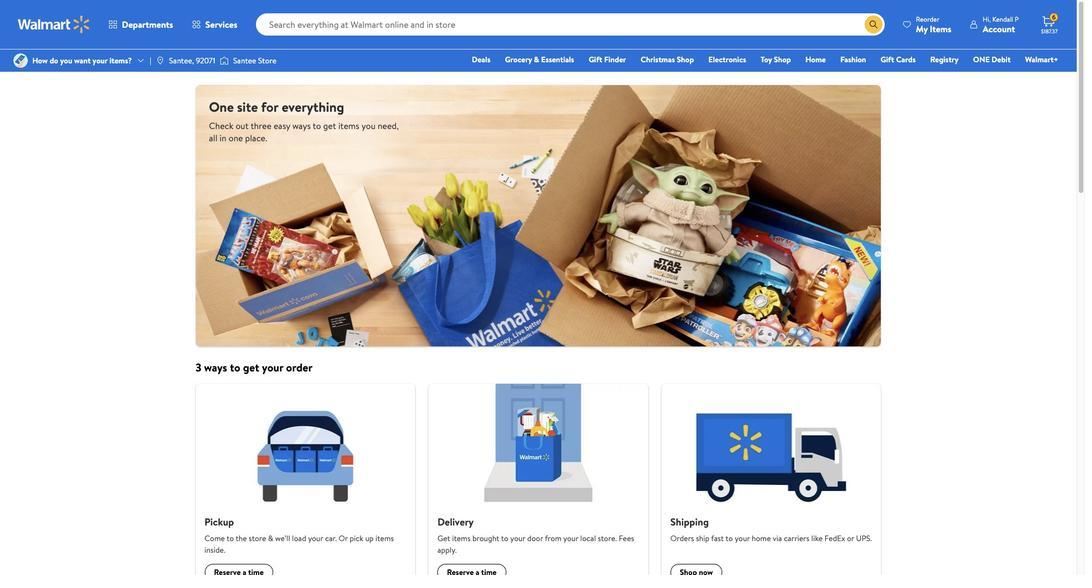 Task type: describe. For each thing, give the bounding box(es) containing it.
check
[[209, 120, 234, 132]]

items?
[[110, 55, 132, 66]]

ship
[[696, 533, 710, 545]]

reorder
[[916, 14, 940, 24]]

in
[[220, 132, 227, 144]]

grocery & essentials link
[[500, 53, 580, 66]]

santee, 92071
[[169, 55, 215, 66]]

 image for santee, 92071
[[156, 56, 165, 65]]

load
[[292, 533, 306, 545]]

list containing pickup
[[189, 384, 888, 576]]

1 vertical spatial ways
[[204, 360, 227, 375]]

0 vertical spatial you
[[60, 55, 72, 66]]

grocery & essentials
[[505, 54, 575, 65]]

departments button
[[99, 11, 183, 38]]

home link
[[801, 53, 831, 66]]

your left local
[[564, 533, 579, 545]]

toy shop link
[[756, 53, 796, 66]]

Walmart Site-Wide search field
[[256, 13, 885, 36]]

shipping orders ship fast to your home via carriers like fedex or ups.
[[671, 515, 872, 545]]

for
[[261, 97, 279, 116]]

apply.
[[438, 545, 457, 556]]

shop for toy shop
[[774, 54, 791, 65]]

gift cards
[[881, 54, 916, 65]]

reorder my items
[[916, 14, 952, 35]]

one site for everything check out three easy ways to get items you need, all in one place.
[[209, 97, 399, 144]]

3
[[196, 360, 202, 375]]

santee,
[[169, 55, 194, 66]]

how
[[32, 55, 48, 66]]

hi, kendall p account
[[983, 14, 1019, 35]]

the
[[236, 533, 247, 545]]

$187.37
[[1042, 27, 1058, 35]]

get
[[438, 533, 450, 545]]

home
[[806, 54, 826, 65]]

place.
[[245, 132, 267, 144]]

inside.
[[205, 545, 225, 556]]

one debit
[[974, 54, 1011, 65]]

gift finder link
[[584, 53, 632, 66]]

1 vertical spatial get
[[243, 360, 259, 375]]

pickup come to the store & we'll load your car. or pick up items inside.
[[205, 515, 394, 556]]

we'll
[[275, 533, 290, 545]]

from
[[545, 533, 562, 545]]

christmas shop
[[641, 54, 694, 65]]

come
[[205, 533, 225, 545]]

toy shop
[[761, 54, 791, 65]]

gift for gift finder
[[589, 54, 603, 65]]

pickup
[[205, 515, 234, 529]]

to inside pickup come to the store & we'll load your car. or pick up items inside.
[[227, 533, 234, 545]]

door
[[528, 533, 543, 545]]

need,
[[378, 120, 399, 132]]

via
[[773, 533, 782, 545]]

to inside shipping orders ship fast to your home via carriers like fedex or ups.
[[726, 533, 733, 545]]

items inside delivery get items brought to your door from your local store. fees apply.
[[452, 533, 471, 545]]

christmas
[[641, 54, 675, 65]]

how do you want your items?
[[32, 55, 132, 66]]

or
[[339, 533, 348, 545]]

p
[[1015, 14, 1019, 24]]

Search search field
[[256, 13, 885, 36]]

deals link
[[467, 53, 496, 66]]

92071
[[196, 55, 215, 66]]

electronics link
[[704, 53, 752, 66]]

deals
[[472, 54, 491, 65]]

up
[[365, 533, 374, 545]]

6
[[1053, 12, 1056, 22]]

fees
[[619, 533, 635, 545]]

your left door
[[511, 533, 526, 545]]

search icon image
[[870, 20, 879, 29]]

walmart+
[[1026, 54, 1059, 65]]

electronics
[[709, 54, 747, 65]]

cards
[[897, 54, 916, 65]]

finder
[[604, 54, 626, 65]]

car.
[[325, 533, 337, 545]]

my
[[916, 23, 928, 35]]



Task type: locate. For each thing, give the bounding box(es) containing it.
1 horizontal spatial shop
[[774, 54, 791, 65]]

your inside pickup come to the store & we'll load your car. or pick up items inside.
[[308, 533, 323, 545]]

fast
[[712, 533, 724, 545]]

0 horizontal spatial get
[[243, 360, 259, 375]]

you inside one site for everything check out three easy ways to get items you need, all in one place.
[[362, 120, 376, 132]]

your right the want at the top left of page
[[93, 55, 108, 66]]

ways right the "easy"
[[293, 120, 311, 132]]

items inside pickup come to the store & we'll load your car. or pick up items inside.
[[376, 533, 394, 545]]

 image for santee store
[[220, 55, 229, 66]]

to
[[313, 120, 321, 132], [230, 360, 240, 375], [227, 533, 234, 545], [501, 533, 509, 545], [726, 533, 733, 545]]

debit
[[992, 54, 1011, 65]]

get inside one site for everything check out three easy ways to get items you need, all in one place.
[[323, 120, 336, 132]]

to left 'the'
[[227, 533, 234, 545]]

get
[[323, 120, 336, 132], [243, 360, 259, 375]]

account
[[983, 23, 1016, 35]]

ways right 3 at the left of the page
[[204, 360, 227, 375]]

you right do in the left top of the page
[[60, 55, 72, 66]]

delivery
[[438, 515, 474, 529]]

grocery
[[505, 54, 532, 65]]

1 horizontal spatial gift
[[881, 54, 895, 65]]

santee store
[[233, 55, 277, 66]]

fedex
[[825, 533, 846, 545]]

shop inside christmas shop link
[[677, 54, 694, 65]]

2 horizontal spatial items
[[452, 533, 471, 545]]

gift left finder
[[589, 54, 603, 65]]

home
[[752, 533, 771, 545]]

your left order
[[262, 360, 284, 375]]

to right 3 at the left of the page
[[230, 360, 240, 375]]

0 horizontal spatial gift
[[589, 54, 603, 65]]

list
[[189, 384, 888, 576]]

site
[[237, 97, 258, 116]]

 image
[[13, 53, 28, 68]]

ups.
[[857, 533, 872, 545]]

0 horizontal spatial you
[[60, 55, 72, 66]]

1 horizontal spatial get
[[323, 120, 336, 132]]

shop right the toy
[[774, 54, 791, 65]]

services
[[205, 18, 238, 31]]

0 horizontal spatial shop
[[677, 54, 694, 65]]

hi,
[[983, 14, 991, 24]]

shop right christmas
[[677, 54, 694, 65]]

|
[[150, 55, 151, 66]]

delivery list item
[[422, 384, 655, 576]]

gift finder
[[589, 54, 626, 65]]

& inside pickup come to the store & we'll load your car. or pick up items inside.
[[268, 533, 273, 545]]

to inside delivery get items brought to your door from your local store. fees apply.
[[501, 533, 509, 545]]

ways inside one site for everything check out three easy ways to get items you need, all in one place.
[[293, 120, 311, 132]]

local
[[581, 533, 596, 545]]

1 horizontal spatial ways
[[293, 120, 311, 132]]

christmas shop link
[[636, 53, 699, 66]]

items
[[338, 120, 360, 132], [376, 533, 394, 545], [452, 533, 471, 545]]

services button
[[183, 11, 247, 38]]

fashion link
[[836, 53, 872, 66]]

your inside shipping orders ship fast to your home via carriers like fedex or ups.
[[735, 533, 750, 545]]

items
[[930, 23, 952, 35]]

want
[[74, 55, 91, 66]]

delivery get items brought to your door from your local store. fees apply.
[[438, 515, 635, 556]]

store
[[249, 533, 266, 545]]

to inside one site for everything check out three easy ways to get items you need, all in one place.
[[313, 120, 321, 132]]

your
[[93, 55, 108, 66], [262, 360, 284, 375], [308, 533, 323, 545], [511, 533, 526, 545], [564, 533, 579, 545], [735, 533, 750, 545]]

gift inside gift cards link
[[881, 54, 895, 65]]

get left order
[[243, 360, 259, 375]]

kendall
[[993, 14, 1014, 24]]

& left we'll
[[268, 533, 273, 545]]

your left home
[[735, 533, 750, 545]]

items inside one site for everything check out three easy ways to get items you need, all in one place.
[[338, 120, 360, 132]]

1 shop from the left
[[677, 54, 694, 65]]

essentials
[[541, 54, 575, 65]]

orders
[[671, 533, 695, 545]]

0 horizontal spatial items
[[338, 120, 360, 132]]

0 horizontal spatial  image
[[156, 56, 165, 65]]

one
[[209, 97, 234, 116]]

your left car.
[[308, 533, 323, 545]]

easy
[[274, 120, 290, 132]]

pick
[[350, 533, 364, 545]]

or
[[848, 533, 855, 545]]

1 horizontal spatial  image
[[220, 55, 229, 66]]

you
[[60, 55, 72, 66], [362, 120, 376, 132]]

everything
[[282, 97, 344, 116]]

&
[[534, 54, 540, 65], [268, 533, 273, 545]]

one
[[974, 54, 990, 65]]

pickup list item
[[189, 384, 422, 576]]

0 vertical spatial &
[[534, 54, 540, 65]]

store
[[258, 55, 277, 66]]

to right brought on the bottom left of the page
[[501, 533, 509, 545]]

items right get
[[452, 533, 471, 545]]

store.
[[598, 533, 617, 545]]

0 horizontal spatial &
[[268, 533, 273, 545]]

items left need,
[[338, 120, 360, 132]]

2 shop from the left
[[774, 54, 791, 65]]

registry
[[931, 54, 959, 65]]

1 horizontal spatial items
[[376, 533, 394, 545]]

out
[[236, 120, 249, 132]]

gift cards link
[[876, 53, 921, 66]]

shop for christmas shop
[[677, 54, 694, 65]]

walmart image
[[18, 16, 90, 33]]

6 $187.37
[[1042, 12, 1058, 35]]

walmart+ link
[[1021, 53, 1064, 66]]

 image
[[220, 55, 229, 66], [156, 56, 165, 65]]

one debit link
[[969, 53, 1016, 66]]

 image right |
[[156, 56, 165, 65]]

2 gift from the left
[[881, 54, 895, 65]]

shop inside the toy shop link
[[774, 54, 791, 65]]

all
[[209, 132, 218, 144]]

shipping
[[671, 515, 709, 529]]

gift for gift cards
[[881, 54, 895, 65]]

fashion
[[841, 54, 867, 65]]

0 vertical spatial ways
[[293, 120, 311, 132]]

santee
[[233, 55, 256, 66]]

toy
[[761, 54, 772, 65]]

registry link
[[926, 53, 964, 66]]

1 gift from the left
[[589, 54, 603, 65]]

to right fast
[[726, 533, 733, 545]]

like
[[812, 533, 823, 545]]

 image right 92071
[[220, 55, 229, 66]]

& right grocery
[[534, 54, 540, 65]]

1 vertical spatial you
[[362, 120, 376, 132]]

order
[[286, 360, 313, 375]]

3 ways to get your order
[[196, 360, 313, 375]]

items right up at the left of the page
[[376, 533, 394, 545]]

gift left "cards"
[[881, 54, 895, 65]]

brought
[[473, 533, 500, 545]]

1 horizontal spatial &
[[534, 54, 540, 65]]

get down everything
[[323, 120, 336, 132]]

gift inside gift finder link
[[589, 54, 603, 65]]

departments
[[122, 18, 173, 31]]

ways
[[293, 120, 311, 132], [204, 360, 227, 375]]

three
[[251, 120, 272, 132]]

one
[[229, 132, 243, 144]]

shipping list item
[[655, 384, 888, 576]]

1 vertical spatial &
[[268, 533, 273, 545]]

0 horizontal spatial ways
[[204, 360, 227, 375]]

you left need,
[[362, 120, 376, 132]]

1 horizontal spatial you
[[362, 120, 376, 132]]

to down everything
[[313, 120, 321, 132]]

0 vertical spatial get
[[323, 120, 336, 132]]

carriers
[[784, 533, 810, 545]]



Task type: vqa. For each thing, say whether or not it's contained in the screenshot.
the 'RCA, 1080P LCD Home Theater Projector, 2 lb, Black, RPJ280' image
no



